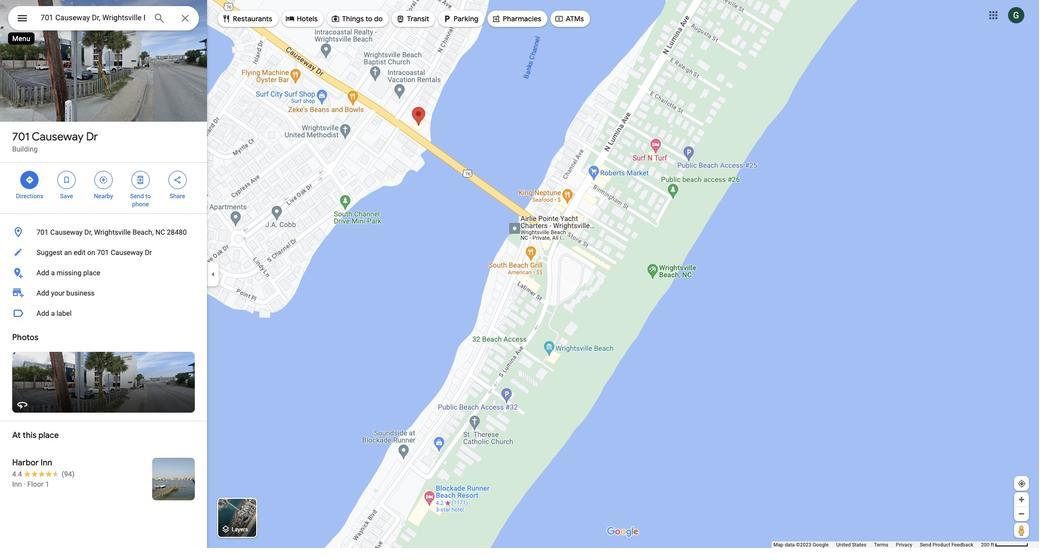 Task type: locate. For each thing, give the bounding box(es) containing it.
send up phone
[[130, 193, 144, 200]]

1 vertical spatial send
[[920, 543, 932, 548]]

wrightsville
[[94, 228, 131, 237]]

701 inside 701 causeway dr building
[[12, 130, 29, 144]]

 pharmacies
[[492, 13, 542, 24]]

harbor inn
[[12, 458, 52, 469]]

add inside button
[[37, 310, 49, 318]]

1 horizontal spatial inn
[[41, 458, 52, 469]]

1 horizontal spatial 701
[[37, 228, 49, 237]]

footer
[[774, 542, 981, 549]]

privacy
[[896, 543, 913, 548]]

inn up '4.4 stars 94 reviews' image
[[41, 458, 52, 469]]

your
[[51, 289, 65, 297]]

1 a from the top
[[51, 269, 55, 277]]

 things to do
[[331, 13, 383, 24]]

add for add a missing place
[[37, 269, 49, 277]]

1 horizontal spatial dr
[[145, 249, 152, 257]]

0 vertical spatial place
[[83, 269, 100, 277]]

add inside button
[[37, 269, 49, 277]]

collapse side panel image
[[208, 269, 219, 280]]

701 causeway dr main content
[[0, 0, 207, 549]]

0 vertical spatial send
[[130, 193, 144, 200]]

inn
[[41, 458, 52, 469], [12, 481, 22, 489]]

google maps element
[[0, 0, 1040, 549]]

701 up building
[[12, 130, 29, 144]]

701 right on
[[97, 249, 109, 257]]

0 vertical spatial dr
[[86, 130, 98, 144]]

add your business link
[[0, 283, 207, 304]]

label
[[57, 310, 72, 318]]

2 vertical spatial causeway
[[111, 249, 143, 257]]

1 vertical spatial causeway
[[50, 228, 83, 237]]

causeway up building
[[32, 130, 84, 144]]

footer inside google maps element
[[774, 542, 981, 549]]

0 vertical spatial to
[[366, 14, 373, 23]]

a inside button
[[51, 269, 55, 277]]

0 vertical spatial add
[[37, 269, 49, 277]]

2 vertical spatial 701
[[97, 249, 109, 257]]

0 vertical spatial 701
[[12, 130, 29, 144]]

causeway
[[32, 130, 84, 144], [50, 228, 83, 237], [111, 249, 143, 257]]

a for label
[[51, 310, 55, 318]]

none field inside 701 causeway dr, wrightsville beach, nc 28480 field
[[41, 12, 145, 24]]

dr
[[86, 130, 98, 144], [145, 249, 152, 257]]

send for send product feedback
[[920, 543, 932, 548]]

701 causeway dr, wrightsville beach, nc 28480
[[37, 228, 187, 237]]

a
[[51, 269, 55, 277], [51, 310, 55, 318]]

missing
[[57, 269, 81, 277]]

send inside send to phone
[[130, 193, 144, 200]]

map
[[774, 543, 784, 548]]

 parking
[[443, 13, 479, 24]]

1 horizontal spatial send
[[920, 543, 932, 548]]

3 add from the top
[[37, 310, 49, 318]]

photos
[[12, 333, 38, 343]]

place down on
[[83, 269, 100, 277]]

2 a from the top
[[51, 310, 55, 318]]

suggest an edit on 701 causeway dr
[[37, 249, 152, 257]]

1 vertical spatial dr
[[145, 249, 152, 257]]

add down suggest
[[37, 269, 49, 277]]

1 horizontal spatial to
[[366, 14, 373, 23]]

1 add from the top
[[37, 269, 49, 277]]

0 horizontal spatial 701
[[12, 130, 29, 144]]

0 vertical spatial inn
[[41, 458, 52, 469]]

0 vertical spatial a
[[51, 269, 55, 277]]

1 vertical spatial inn
[[12, 481, 22, 489]]

place inside button
[[83, 269, 100, 277]]

1 vertical spatial a
[[51, 310, 55, 318]]

to up phone
[[145, 193, 151, 200]]

inn · floor 1
[[12, 481, 49, 489]]

send inside 'send product feedback' button
[[920, 543, 932, 548]]


[[25, 175, 34, 186]]

0 vertical spatial causeway
[[32, 130, 84, 144]]

a left missing
[[51, 269, 55, 277]]

causeway inside 701 causeway dr building
[[32, 130, 84, 144]]

causeway for dr,
[[50, 228, 83, 237]]

an
[[64, 249, 72, 257]]

0 horizontal spatial dr
[[86, 130, 98, 144]]

place
[[83, 269, 100, 277], [38, 431, 59, 441]]

add
[[37, 269, 49, 277], [37, 289, 49, 297], [37, 310, 49, 318]]

1 vertical spatial add
[[37, 289, 49, 297]]

None field
[[41, 12, 145, 24]]

causeway down wrightsville
[[111, 249, 143, 257]]

to
[[366, 14, 373, 23], [145, 193, 151, 200]]

a for missing
[[51, 269, 55, 277]]

0 horizontal spatial inn
[[12, 481, 22, 489]]

a left label
[[51, 310, 55, 318]]

this
[[23, 431, 37, 441]]

add left your
[[37, 289, 49, 297]]

share
[[170, 193, 185, 200]]

200 ft
[[981, 543, 995, 548]]

add a label button
[[0, 304, 207, 324]]

united states
[[837, 543, 867, 548]]

to left do
[[366, 14, 373, 23]]

feedback
[[952, 543, 974, 548]]

2 vertical spatial add
[[37, 310, 49, 318]]

data
[[785, 543, 795, 548]]

1 vertical spatial to
[[145, 193, 151, 200]]


[[62, 175, 71, 186]]

united
[[837, 543, 851, 548]]

united states button
[[837, 542, 867, 549]]

dr inside 701 causeway dr building
[[86, 130, 98, 144]]

0 horizontal spatial to
[[145, 193, 151, 200]]

harbor
[[12, 458, 39, 469]]

send to phone
[[130, 193, 151, 208]]

1 horizontal spatial place
[[83, 269, 100, 277]]

701
[[12, 130, 29, 144], [37, 228, 49, 237], [97, 249, 109, 257]]

nearby
[[94, 193, 113, 200]]

add left label
[[37, 310, 49, 318]]

inn left ·
[[12, 481, 22, 489]]


[[492, 13, 501, 24]]

parking
[[454, 14, 479, 23]]

causeway up an
[[50, 228, 83, 237]]

send for send to phone
[[130, 193, 144, 200]]

zoom in image
[[1018, 496, 1026, 504]]

footer containing map data ©2023 google
[[774, 542, 981, 549]]

2 add from the top
[[37, 289, 49, 297]]

0 horizontal spatial place
[[38, 431, 59, 441]]

hotels
[[297, 14, 318, 23]]

terms button
[[874, 542, 889, 549]]

0 horizontal spatial send
[[130, 193, 144, 200]]

beach,
[[133, 228, 154, 237]]

701 up suggest
[[37, 228, 49, 237]]

terms
[[874, 543, 889, 548]]

causeway for dr
[[32, 130, 84, 144]]

layers
[[232, 527, 248, 534]]

send
[[130, 193, 144, 200], [920, 543, 932, 548]]

send left product at the bottom
[[920, 543, 932, 548]]

701 for dr,
[[37, 228, 49, 237]]

a inside button
[[51, 310, 55, 318]]

transit
[[407, 14, 429, 23]]

add a missing place
[[37, 269, 100, 277]]

dr inside button
[[145, 249, 152, 257]]

1 vertical spatial 701
[[37, 228, 49, 237]]

place right this
[[38, 431, 59, 441]]



Task type: vqa. For each thing, say whether or not it's contained in the screenshot.


Task type: describe. For each thing, give the bounding box(es) containing it.
show street view coverage image
[[1015, 523, 1029, 539]]

show your location image
[[1018, 480, 1027, 489]]

actions for 701 causeway dr region
[[0, 163, 207, 214]]

 hotels
[[286, 13, 318, 24]]

1
[[45, 481, 49, 489]]

200
[[981, 543, 990, 548]]


[[99, 175, 108, 186]]

google
[[813, 543, 829, 548]]

701 causeway dr, wrightsville beach, nc 28480 button
[[0, 222, 207, 243]]

zoom out image
[[1018, 511, 1026, 518]]

add a label
[[37, 310, 72, 318]]


[[286, 13, 295, 24]]

 search field
[[8, 6, 199, 32]]


[[136, 175, 145, 186]]

at
[[12, 431, 21, 441]]

do
[[374, 14, 383, 23]]

google account: greg robinson  
(robinsongreg175@gmail.com) image
[[1009, 7, 1025, 23]]

restaurants
[[233, 14, 272, 23]]


[[173, 175, 182, 186]]


[[222, 13, 231, 24]]

send product feedback button
[[920, 542, 974, 549]]

suggest
[[37, 249, 62, 257]]

to inside  things to do
[[366, 14, 373, 23]]

phone
[[132, 201, 149, 208]]

states
[[852, 543, 867, 548]]

pharmacies
[[503, 14, 542, 23]]

200 ft button
[[981, 543, 1029, 548]]

nc
[[155, 228, 165, 237]]

2 horizontal spatial 701
[[97, 249, 109, 257]]

business
[[66, 289, 95, 297]]

atms
[[566, 14, 584, 23]]

 transit
[[396, 13, 429, 24]]


[[16, 11, 28, 25]]

add your business
[[37, 289, 95, 297]]

to inside send to phone
[[145, 193, 151, 200]]

 button
[[8, 6, 37, 32]]

things
[[342, 14, 364, 23]]

701 Causeway Dr, Wrightsville Beach, NC 28480 field
[[8, 6, 199, 30]]

add for add your business
[[37, 289, 49, 297]]

·
[[24, 481, 26, 489]]

 atms
[[555, 13, 584, 24]]

add for add a label
[[37, 310, 49, 318]]

add a missing place button
[[0, 263, 207, 283]]

28480
[[167, 228, 187, 237]]

at this place
[[12, 431, 59, 441]]

on
[[87, 249, 95, 257]]


[[443, 13, 452, 24]]

1 vertical spatial place
[[38, 431, 59, 441]]

4.4 stars 94 reviews image
[[12, 470, 75, 480]]

save
[[60, 193, 73, 200]]

directions
[[16, 193, 43, 200]]

edit
[[74, 249, 86, 257]]

dr,
[[84, 228, 92, 237]]


[[555, 13, 564, 24]]

privacy button
[[896, 542, 913, 549]]

suggest an edit on 701 causeway dr button
[[0, 243, 207, 263]]

product
[[933, 543, 951, 548]]

ft
[[991, 543, 995, 548]]

map data ©2023 google
[[774, 543, 829, 548]]


[[396, 13, 405, 24]]


[[331, 13, 340, 24]]

701 causeway dr building
[[12, 130, 98, 153]]

4.4
[[12, 471, 22, 479]]

building
[[12, 145, 38, 153]]

send product feedback
[[920, 543, 974, 548]]

floor
[[27, 481, 44, 489]]

©2023
[[796, 543, 812, 548]]

701 for dr
[[12, 130, 29, 144]]

(94)
[[62, 471, 75, 479]]

 restaurants
[[222, 13, 272, 24]]



